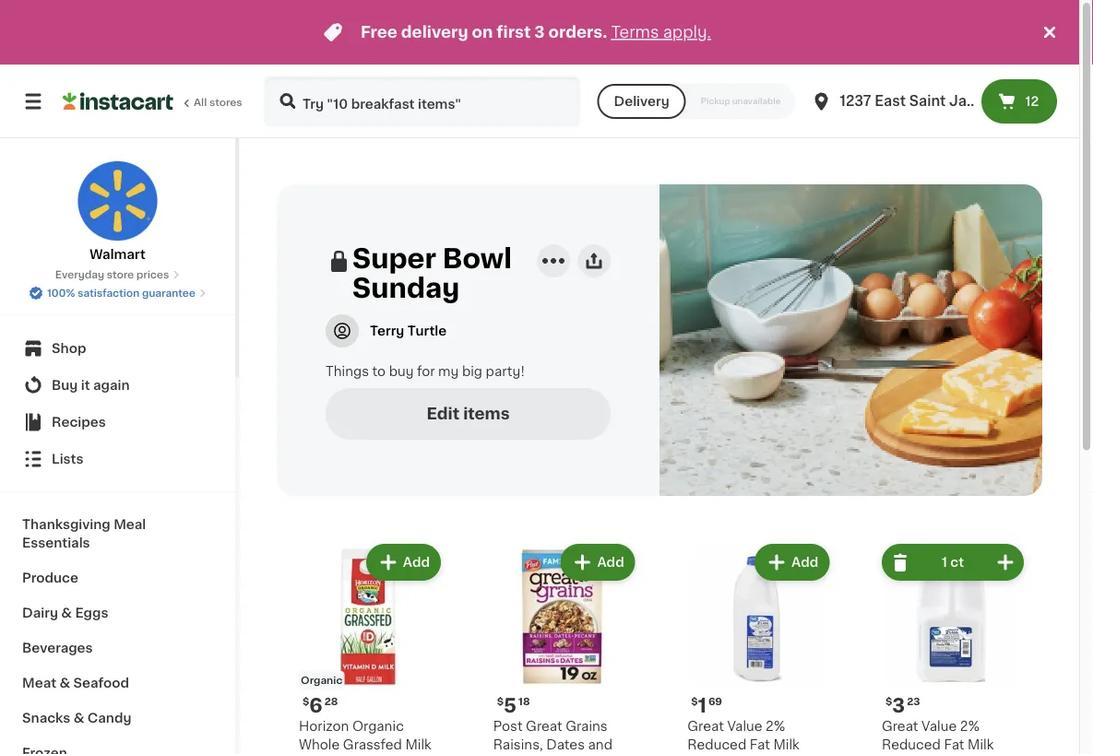 Task type: describe. For each thing, give the bounding box(es) containing it.
$ 5 18
[[497, 696, 530, 715]]

2% for 1
[[766, 720, 785, 733]]

1237
[[840, 95, 871, 108]]

produce link
[[11, 561, 224, 596]]

snacks & candy
[[22, 712, 131, 725]]

increment quantity of great value 2% reduced fat milk image
[[994, 552, 1017, 574]]

reduced for 3
[[882, 739, 941, 752]]

great value 2% reduced fat milk for 1
[[688, 720, 800, 752]]

recipes
[[52, 416, 106, 429]]

terry
[[370, 325, 404, 338]]

1 vertical spatial 1
[[698, 696, 707, 715]]

shop link
[[11, 330, 224, 367]]

produce
[[22, 572, 78, 585]]

buy it again link
[[11, 367, 224, 404]]

28
[[325, 697, 338, 707]]

edit items button
[[326, 388, 611, 440]]

thanksgiving meal essentials
[[22, 518, 146, 550]]

essentials
[[22, 537, 90, 550]]

great inside post great grains raisins, dates an
[[526, 720, 562, 733]]

2% for 3
[[960, 720, 980, 733]]

18
[[518, 697, 530, 707]]

great for 3
[[882, 720, 918, 733]]

to
[[372, 365, 386, 378]]

buy it again
[[52, 379, 130, 392]]

edit items
[[427, 406, 510, 422]]

organic inside "horizon organic whole grassfed milk"
[[352, 720, 404, 733]]

milk for 3
[[968, 739, 994, 752]]

walmart logo image
[[77, 161, 158, 242]]

all stores
[[194, 97, 242, 107]]

candy
[[87, 712, 131, 725]]

east
[[875, 95, 906, 108]]

100% satisfaction guarantee button
[[29, 282, 207, 301]]

delivery button
[[597, 84, 686, 119]]

buy
[[52, 379, 78, 392]]

party!
[[486, 365, 525, 378]]

meat & seafood
[[22, 677, 129, 690]]

delivery
[[401, 24, 468, 40]]

add button for 5
[[562, 546, 633, 579]]

reduced for 1
[[688, 739, 747, 752]]

$ for 5
[[497, 697, 504, 707]]

horizon organic whole grassfed milk
[[299, 720, 432, 752]]

0 vertical spatial 1
[[942, 556, 947, 569]]

terms apply. link
[[611, 24, 711, 40]]

grains
[[566, 720, 608, 733]]

street
[[1001, 95, 1045, 108]]

shop
[[52, 342, 86, 355]]

1237 east saint james street
[[840, 95, 1045, 108]]

terry turtle
[[370, 325, 447, 338]]

free
[[361, 24, 397, 40]]

my
[[438, 365, 459, 378]]

dairy & eggs link
[[11, 596, 224, 631]]

turtle
[[408, 325, 447, 338]]

terms
[[611, 24, 659, 40]]

dairy & eggs
[[22, 607, 108, 620]]

meal
[[114, 518, 146, 531]]

12 button
[[982, 79, 1057, 124]]

23
[[907, 697, 920, 707]]

3 inside limited time offer region
[[534, 24, 545, 40]]

everyday store prices link
[[55, 268, 180, 282]]

edit
[[427, 406, 460, 422]]

12
[[1025, 95, 1039, 108]]

remove great value 2% reduced fat milk image
[[889, 552, 911, 574]]

horizon
[[299, 720, 349, 733]]

1 horizontal spatial 3
[[892, 696, 905, 715]]

satisfaction
[[78, 288, 140, 298]]

super
[[352, 246, 436, 272]]

store
[[107, 270, 134, 280]]

free delivery on first 3 orders. terms apply.
[[361, 24, 711, 40]]

value for 1
[[727, 720, 762, 733]]

value for 3
[[922, 720, 957, 733]]

dates
[[546, 739, 585, 752]]

add for 6
[[403, 556, 430, 569]]

on
[[472, 24, 493, 40]]

things to buy for my big party!
[[326, 365, 525, 378]]

lists
[[52, 453, 83, 466]]

grassfed
[[343, 739, 402, 752]]

everyday
[[55, 270, 104, 280]]

first
[[497, 24, 531, 40]]

fat for 1
[[750, 739, 770, 752]]

beverages
[[22, 642, 93, 655]]

69
[[708, 697, 722, 707]]

& for snacks
[[74, 712, 84, 725]]



Task type: locate. For each thing, give the bounding box(es) containing it.
apply.
[[663, 24, 711, 40]]

4 product group from the left
[[875, 541, 1028, 755]]

1 fat from the left
[[750, 739, 770, 752]]

2 product group from the left
[[486, 541, 639, 755]]

product group containing 3
[[875, 541, 1028, 755]]

0 horizontal spatial add
[[403, 556, 430, 569]]

recipes link
[[11, 404, 224, 441]]

value
[[727, 720, 762, 733], [922, 720, 957, 733]]

&
[[61, 607, 72, 620], [59, 677, 70, 690], [74, 712, 84, 725]]

2 milk from the left
[[773, 739, 800, 752]]

1
[[942, 556, 947, 569], [698, 696, 707, 715]]

1 horizontal spatial add button
[[562, 546, 633, 579]]

0 horizontal spatial great
[[526, 720, 562, 733]]

1 horizontal spatial great
[[688, 720, 724, 733]]

everyday store prices
[[55, 270, 169, 280]]

2 horizontal spatial milk
[[968, 739, 994, 752]]

2 $ from the left
[[497, 697, 504, 707]]

4 $ from the left
[[886, 697, 892, 707]]

1 horizontal spatial 2%
[[960, 720, 980, 733]]

$ inside $ 5 18
[[497, 697, 504, 707]]

sunday
[[352, 275, 460, 302]]

1 reduced from the left
[[688, 739, 747, 752]]

2 great value 2% reduced fat milk from the left
[[882, 720, 994, 752]]

ct
[[950, 556, 964, 569]]

add for 1
[[792, 556, 819, 569]]

None search field
[[264, 76, 581, 127]]

5
[[504, 696, 517, 715]]

1 left ct
[[942, 556, 947, 569]]

100% satisfaction guarantee
[[47, 288, 195, 298]]

1 value from the left
[[727, 720, 762, 733]]

instacart logo image
[[63, 90, 173, 113]]

thanksgiving meal essentials link
[[11, 507, 224, 561]]

product group
[[292, 541, 445, 755], [486, 541, 639, 755], [680, 541, 833, 755], [875, 541, 1028, 755]]

1 ct
[[942, 556, 964, 569]]

1 horizontal spatial milk
[[773, 739, 800, 752]]

0 horizontal spatial reduced
[[688, 739, 747, 752]]

add
[[403, 556, 430, 569], [597, 556, 624, 569], [792, 556, 819, 569]]

fat for 3
[[944, 739, 964, 752]]

things
[[326, 365, 369, 378]]

3 $ from the left
[[691, 697, 698, 707]]

1 horizontal spatial great value 2% reduced fat milk
[[882, 720, 994, 752]]

0 horizontal spatial value
[[727, 720, 762, 733]]

2 great from the left
[[688, 720, 724, 733]]

$ left '28'
[[303, 697, 309, 707]]

$ inside $ 3 23
[[886, 697, 892, 707]]

product group containing 6
[[292, 541, 445, 755]]

seafood
[[73, 677, 129, 690]]

add for 5
[[597, 556, 624, 569]]

saint
[[909, 95, 946, 108]]

0 horizontal spatial 3
[[534, 24, 545, 40]]

walmart
[[90, 248, 146, 261]]

milk
[[405, 739, 432, 752], [773, 739, 800, 752], [968, 739, 994, 752]]

limited time offer region
[[0, 0, 1039, 65]]

fat
[[750, 739, 770, 752], [944, 739, 964, 752]]

$ for 3
[[886, 697, 892, 707]]

$ inside the $ 6 28
[[303, 697, 309, 707]]

$ inside $ 1 69
[[691, 697, 698, 707]]

items
[[463, 406, 510, 422]]

$ left 23
[[886, 697, 892, 707]]

3 product group from the left
[[680, 541, 833, 755]]

for
[[417, 365, 435, 378]]

$ for 1
[[691, 697, 698, 707]]

1 2% from the left
[[766, 720, 785, 733]]

0 horizontal spatial organic
[[301, 676, 343, 686]]

2 horizontal spatial great
[[882, 720, 918, 733]]

all
[[194, 97, 207, 107]]

stores
[[209, 97, 242, 107]]

3 add from the left
[[792, 556, 819, 569]]

big
[[462, 365, 482, 378]]

raisins,
[[493, 739, 543, 752]]

1 horizontal spatial add
[[597, 556, 624, 569]]

& right "meat"
[[59, 677, 70, 690]]

1 vertical spatial 3
[[892, 696, 905, 715]]

0 horizontal spatial add button
[[368, 546, 439, 579]]

3 left 23
[[892, 696, 905, 715]]

1 add from the left
[[403, 556, 430, 569]]

& for meat
[[59, 677, 70, 690]]

great
[[526, 720, 562, 733], [688, 720, 724, 733], [882, 720, 918, 733]]

great value 2% reduced fat milk for 3
[[882, 720, 994, 752]]

again
[[93, 379, 130, 392]]

& for dairy
[[61, 607, 72, 620]]

$ left '18'
[[497, 697, 504, 707]]

2 horizontal spatial add button
[[757, 546, 828, 579]]

guarantee
[[142, 288, 195, 298]]

1 milk from the left
[[405, 739, 432, 752]]

1 left 69
[[698, 696, 707, 715]]

1 horizontal spatial reduced
[[882, 739, 941, 752]]

meat & seafood link
[[11, 666, 224, 701]]

james
[[949, 95, 997, 108]]

great for 1
[[688, 720, 724, 733]]

add button for 1
[[757, 546, 828, 579]]

Search field
[[266, 77, 579, 125]]

beverages link
[[11, 631, 224, 666]]

great value 2% reduced fat milk down 69
[[688, 720, 800, 752]]

0 horizontal spatial 2%
[[766, 720, 785, 733]]

2 add button from the left
[[562, 546, 633, 579]]

prices
[[136, 270, 169, 280]]

$ 6 28
[[303, 696, 338, 715]]

0 horizontal spatial great value 2% reduced fat milk
[[688, 720, 800, 752]]

all stores link
[[63, 76, 244, 127]]

great down $ 3 23
[[882, 720, 918, 733]]

2 reduced from the left
[[882, 739, 941, 752]]

0 horizontal spatial 1
[[698, 696, 707, 715]]

1 $ from the left
[[303, 697, 309, 707]]

& inside "link"
[[74, 712, 84, 725]]

reduced down $ 1 69
[[688, 739, 747, 752]]

1 vertical spatial organic
[[352, 720, 404, 733]]

$ left 69
[[691, 697, 698, 707]]

super bowl sunday
[[352, 246, 512, 302]]

1 product group from the left
[[292, 541, 445, 755]]

great up dates at the bottom of the page
[[526, 720, 562, 733]]

snacks
[[22, 712, 70, 725]]

2 add from the left
[[597, 556, 624, 569]]

2 2% from the left
[[960, 720, 980, 733]]

whole
[[299, 739, 340, 752]]

buy
[[389, 365, 414, 378]]

dairy
[[22, 607, 58, 620]]

3 right first
[[534, 24, 545, 40]]

2 fat from the left
[[944, 739, 964, 752]]

it
[[81, 379, 90, 392]]

1 vertical spatial &
[[59, 677, 70, 690]]

$ for 6
[[303, 697, 309, 707]]

0 vertical spatial &
[[61, 607, 72, 620]]

3 great from the left
[[882, 720, 918, 733]]

1 horizontal spatial value
[[922, 720, 957, 733]]

thanksgiving
[[22, 518, 110, 531]]

product group containing 5
[[486, 541, 639, 755]]

1 horizontal spatial 1
[[942, 556, 947, 569]]

$ 1 69
[[691, 696, 722, 715]]

great down $ 1 69
[[688, 720, 724, 733]]

delivery
[[614, 95, 669, 108]]

1 horizontal spatial fat
[[944, 739, 964, 752]]

great value 2% reduced fat milk down 23
[[882, 720, 994, 752]]

& left eggs
[[61, 607, 72, 620]]

100%
[[47, 288, 75, 298]]

walmart link
[[77, 161, 158, 264]]

reduced down $ 3 23
[[882, 739, 941, 752]]

$ 3 23
[[886, 696, 920, 715]]

milk for 1
[[773, 739, 800, 752]]

post great grains raisins, dates an
[[493, 720, 613, 755]]

6
[[309, 696, 323, 715]]

product group containing 1
[[680, 541, 833, 755]]

2 vertical spatial &
[[74, 712, 84, 725]]

milk inside "horizon organic whole grassfed milk"
[[405, 739, 432, 752]]

organic up "grassfed"
[[352, 720, 404, 733]]

2%
[[766, 720, 785, 733], [960, 720, 980, 733]]

1237 east saint james street button
[[810, 76, 1045, 127]]

0 horizontal spatial fat
[[750, 739, 770, 752]]

2 horizontal spatial add
[[792, 556, 819, 569]]

organic up '28'
[[301, 676, 343, 686]]

reduced
[[688, 739, 747, 752], [882, 739, 941, 752]]

2 value from the left
[[922, 720, 957, 733]]

add button for 6
[[368, 546, 439, 579]]

orders.
[[548, 24, 607, 40]]

3
[[534, 24, 545, 40], [892, 696, 905, 715]]

lists link
[[11, 441, 224, 478]]

1 great from the left
[[526, 720, 562, 733]]

great value 2% reduced fat milk
[[688, 720, 800, 752], [882, 720, 994, 752]]

post
[[493, 720, 523, 733]]

0 horizontal spatial milk
[[405, 739, 432, 752]]

meat
[[22, 677, 56, 690]]

$
[[303, 697, 309, 707], [497, 697, 504, 707], [691, 697, 698, 707], [886, 697, 892, 707]]

& left candy
[[74, 712, 84, 725]]

add button
[[368, 546, 439, 579], [562, 546, 633, 579], [757, 546, 828, 579]]

1 horizontal spatial organic
[[352, 720, 404, 733]]

0 vertical spatial organic
[[301, 676, 343, 686]]

snacks & candy link
[[11, 701, 224, 736]]

3 milk from the left
[[968, 739, 994, 752]]

bowl
[[443, 246, 512, 272]]

service type group
[[597, 84, 796, 119]]

3 add button from the left
[[757, 546, 828, 579]]

1 great value 2% reduced fat milk from the left
[[688, 720, 800, 752]]

0 vertical spatial 3
[[534, 24, 545, 40]]

1 add button from the left
[[368, 546, 439, 579]]



Task type: vqa. For each thing, say whether or not it's contained in the screenshot.
Product group containing 1
yes



